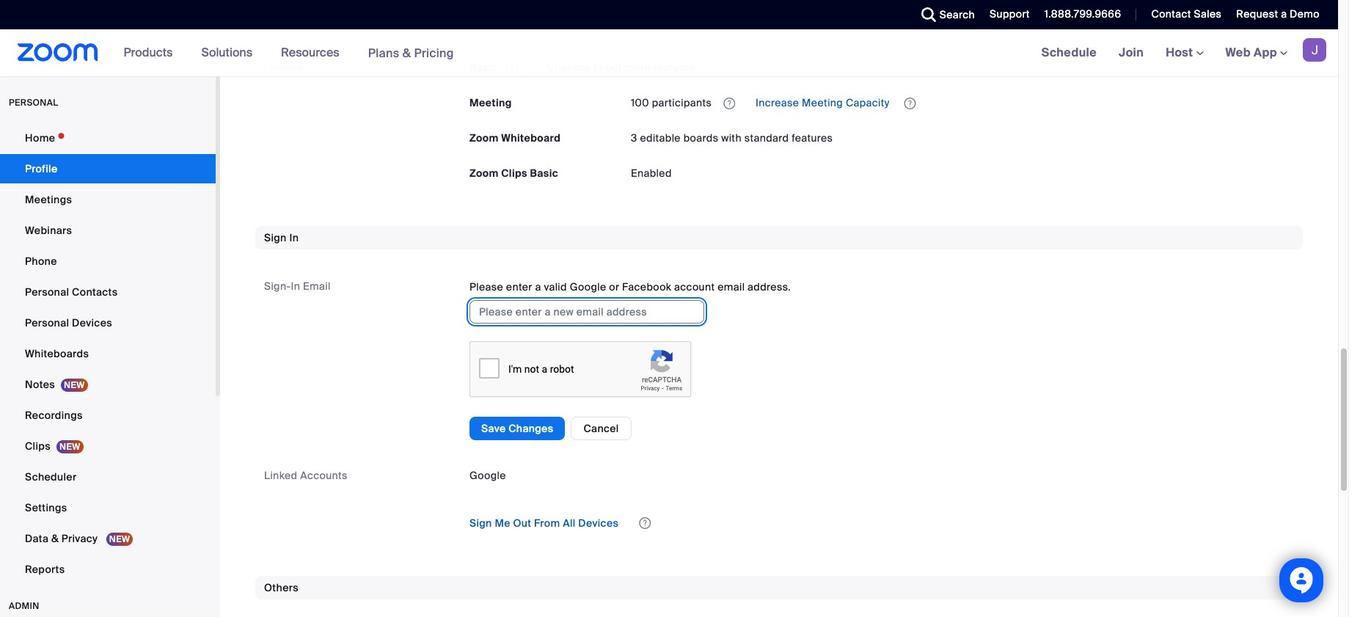 Task type: vqa. For each thing, say whether or not it's contained in the screenshot.
the PERSONAL
yes



Task type: locate. For each thing, give the bounding box(es) containing it.
1 vertical spatial devices
[[579, 517, 619, 530]]

1 horizontal spatial a
[[1282, 7, 1288, 21]]

sign in
[[264, 231, 299, 245]]

web app
[[1226, 45, 1278, 60]]

a left demo
[[1282, 7, 1288, 21]]

save changes
[[482, 422, 554, 435]]

1 horizontal spatial clips
[[502, 167, 528, 180]]

& right 'data'
[[51, 532, 59, 545]]

0 horizontal spatial meeting
[[470, 96, 512, 109]]

google up new email text field
[[570, 281, 607, 294]]

admin
[[9, 600, 39, 612]]

clips down the zoom whiteboard
[[502, 167, 528, 180]]

zoom down the zoom whiteboard
[[470, 167, 499, 180]]

data & privacy
[[25, 532, 100, 545]]

0 vertical spatial in
[[289, 231, 299, 245]]

email
[[718, 281, 745, 294]]

0 horizontal spatial &
[[51, 532, 59, 545]]

1 horizontal spatial features
[[792, 132, 833, 145]]

1 horizontal spatial sign
[[470, 517, 492, 530]]

0 vertical spatial clips
[[502, 167, 528, 180]]

personal up whiteboards
[[25, 316, 69, 330]]

solutions
[[201, 45, 253, 60]]

banner containing products
[[0, 29, 1339, 77]]

basic
[[470, 61, 498, 74], [530, 167, 559, 180]]

banner
[[0, 29, 1339, 77]]

0 horizontal spatial clips
[[25, 440, 51, 453]]

devices down contacts
[[72, 316, 112, 330]]

sign left me
[[470, 517, 492, 530]]

features up 100 participants
[[654, 61, 695, 74]]

sign inside button
[[470, 517, 492, 530]]

personal down phone on the left top of the page
[[25, 286, 69, 299]]

1 vertical spatial sign
[[470, 517, 492, 530]]

contact sales
[[1152, 7, 1222, 21]]

participants
[[652, 96, 712, 109]]

web app button
[[1226, 45, 1288, 60]]

application
[[470, 56, 1295, 79], [631, 91, 1295, 115]]

search button
[[911, 0, 979, 29]]

support link
[[979, 0, 1034, 29], [990, 7, 1030, 21]]

& inside personal menu menu
[[51, 532, 59, 545]]

facebook
[[622, 281, 672, 294]]

0 horizontal spatial google
[[470, 469, 506, 482]]

clips up the scheduler
[[25, 440, 51, 453]]

search
[[940, 8, 976, 21]]

1 horizontal spatial &
[[403, 45, 411, 61]]

0 horizontal spatial devices
[[72, 316, 112, 330]]

0 vertical spatial application
[[470, 56, 1295, 79]]

0 vertical spatial &
[[403, 45, 411, 61]]

1 zoom from the top
[[470, 132, 499, 145]]

1.888.799.9666 button
[[1034, 0, 1126, 29], [1045, 7, 1122, 21]]

0 vertical spatial google
[[570, 281, 607, 294]]

increase
[[756, 96, 800, 109]]

1 horizontal spatial meeting
[[802, 96, 843, 109]]

devices
[[72, 316, 112, 330], [579, 517, 619, 530]]

linked
[[264, 469, 298, 482]]

2 zoom from the top
[[470, 167, 499, 180]]

1 vertical spatial zoom
[[470, 167, 499, 180]]

settings
[[25, 501, 67, 515]]

all
[[563, 517, 576, 530]]

profile link
[[0, 154, 216, 184]]

1 personal from the top
[[25, 286, 69, 299]]

meeting
[[470, 96, 512, 109], [802, 96, 843, 109]]

meeting up the zoom whiteboard
[[470, 96, 512, 109]]

in up the sign-in email
[[289, 231, 299, 245]]

sign-in email
[[264, 280, 331, 293]]

request
[[1237, 7, 1279, 21]]

zoom
[[470, 132, 499, 145], [470, 167, 499, 180]]

linked accounts
[[264, 469, 348, 482]]

learn more about signing out from all devices image
[[638, 518, 653, 529]]

1 vertical spatial &
[[51, 532, 59, 545]]

scheduler
[[25, 471, 77, 484]]

2 personal from the top
[[25, 316, 69, 330]]

clips link
[[0, 432, 216, 461]]

a left valid
[[535, 281, 542, 294]]

support
[[990, 7, 1030, 21]]

settings link
[[0, 493, 216, 523]]

phone
[[25, 255, 57, 268]]

personal devices link
[[0, 308, 216, 338]]

google down save
[[470, 469, 506, 482]]

personal
[[25, 286, 69, 299], [25, 316, 69, 330]]

editable
[[640, 132, 681, 145]]

notes link
[[0, 370, 216, 399]]

1 vertical spatial application
[[631, 91, 1295, 115]]

with
[[722, 132, 742, 145]]

in
[[289, 231, 299, 245], [291, 280, 300, 293]]

plans
[[368, 45, 400, 61]]

sign
[[264, 231, 287, 245], [470, 517, 492, 530]]

demo
[[1290, 7, 1320, 21]]

1 vertical spatial clips
[[25, 440, 51, 453]]

in for sign
[[289, 231, 299, 245]]

app
[[1254, 45, 1278, 60]]

personal contacts
[[25, 286, 118, 299]]

cancel
[[584, 422, 619, 435]]

0 horizontal spatial sign
[[264, 231, 287, 245]]

devices right all
[[579, 517, 619, 530]]

pricing
[[414, 45, 454, 61]]

in left email
[[291, 280, 300, 293]]

3 editable boards with standard features
[[631, 132, 833, 145]]

clips
[[502, 167, 528, 180], [25, 440, 51, 453]]

personal
[[9, 97, 58, 109]]

devices inside button
[[579, 517, 619, 530]]

features down increase meeting capacity "link"
[[792, 132, 833, 145]]

1 vertical spatial in
[[291, 280, 300, 293]]

whiteboards
[[25, 347, 89, 360]]

sign me out from all devices
[[470, 517, 619, 530]]

privacy
[[62, 532, 98, 545]]

0 vertical spatial basic
[[470, 61, 498, 74]]

0 horizontal spatial features
[[654, 61, 695, 74]]

1 vertical spatial google
[[470, 469, 506, 482]]

application containing basic
[[470, 56, 1295, 79]]

sign up sign-
[[264, 231, 287, 245]]

& right plans
[[403, 45, 411, 61]]

1 horizontal spatial devices
[[579, 517, 619, 530]]

webinars
[[25, 224, 72, 237]]

0 vertical spatial sign
[[264, 231, 287, 245]]

changes
[[509, 422, 554, 435]]

meetings
[[25, 193, 72, 206]]

meeting right increase
[[802, 96, 843, 109]]

1 vertical spatial personal
[[25, 316, 69, 330]]

contact sales link
[[1141, 0, 1226, 29], [1152, 7, 1222, 21]]

0 horizontal spatial a
[[535, 281, 542, 294]]

2 meeting from the left
[[802, 96, 843, 109]]

from
[[534, 517, 560, 530]]

sign for sign me out from all devices
[[470, 517, 492, 530]]

0 horizontal spatial basic
[[470, 61, 498, 74]]

account
[[675, 281, 715, 294]]

1 horizontal spatial google
[[570, 281, 607, 294]]

join link
[[1108, 29, 1155, 76]]

& for pricing
[[403, 45, 411, 61]]

to
[[593, 61, 603, 74]]

cancel button
[[571, 417, 632, 440]]

standard
[[745, 132, 789, 145]]

0 vertical spatial devices
[[72, 316, 112, 330]]

& inside product information navigation
[[403, 45, 411, 61]]

1 horizontal spatial basic
[[530, 167, 559, 180]]

zoom whiteboard
[[470, 132, 561, 145]]

0 vertical spatial personal
[[25, 286, 69, 299]]

features
[[654, 61, 695, 74], [792, 132, 833, 145]]

phone link
[[0, 247, 216, 276]]

0 vertical spatial zoom
[[470, 132, 499, 145]]

resources
[[281, 45, 340, 60]]

zoom up zoom clips basic
[[470, 132, 499, 145]]

100 participants
[[631, 96, 712, 109]]

devices inside personal menu menu
[[72, 316, 112, 330]]



Task type: describe. For each thing, give the bounding box(es) containing it.
profile picture image
[[1304, 38, 1327, 62]]

address.
[[748, 281, 791, 294]]

accounts
[[300, 469, 348, 482]]

scheduler link
[[0, 462, 216, 492]]

personal devices
[[25, 316, 112, 330]]

personal menu menu
[[0, 123, 216, 586]]

account
[[264, 13, 306, 26]]

whiteboards link
[[0, 339, 216, 368]]

personal contacts link
[[0, 277, 216, 307]]

increase meeting capacity link
[[753, 96, 893, 109]]

zoom for zoom clips basic
[[470, 167, 499, 180]]

join
[[1119, 45, 1144, 60]]

solutions button
[[201, 29, 259, 76]]

webinars link
[[0, 216, 216, 245]]

increase meeting capacity
[[753, 96, 893, 109]]

schedule link
[[1031, 29, 1108, 76]]

sign me out from all devices button
[[458, 512, 631, 535]]

zoom clips basic
[[470, 167, 559, 180]]

& for privacy
[[51, 532, 59, 545]]

product information navigation
[[113, 29, 465, 77]]

learn more about your meeting license image
[[720, 97, 740, 110]]

contact
[[1152, 7, 1192, 21]]

1 vertical spatial a
[[535, 281, 542, 294]]

others
[[264, 581, 299, 595]]

email
[[303, 280, 331, 293]]

in for sign-
[[291, 280, 300, 293]]

0 vertical spatial features
[[654, 61, 695, 74]]

Please enter a valid Google or Facebook account email address. text field
[[470, 300, 705, 323]]

plans & pricing
[[368, 45, 454, 61]]

meetings link
[[0, 185, 216, 214]]

zoom for zoom whiteboard
[[470, 132, 499, 145]]

1.888.799.9666
[[1045, 7, 1122, 21]]

data
[[25, 532, 49, 545]]

1 meeting from the left
[[470, 96, 512, 109]]

request a demo
[[1237, 7, 1320, 21]]

save
[[482, 422, 506, 435]]

boards
[[684, 132, 719, 145]]

products button
[[124, 29, 179, 76]]

3
[[631, 132, 638, 145]]

host
[[1166, 45, 1197, 60]]

upgrade to get more features
[[544, 61, 695, 74]]

reports
[[25, 563, 65, 576]]

personal for personal contacts
[[25, 286, 69, 299]]

contacts
[[72, 286, 118, 299]]

upgrade
[[547, 61, 591, 74]]

meetings navigation
[[1031, 29, 1339, 77]]

home
[[25, 131, 55, 145]]

host button
[[1166, 45, 1204, 60]]

notes
[[25, 378, 55, 391]]

clips inside the clips link
[[25, 440, 51, 453]]

capacity
[[846, 96, 890, 109]]

100
[[631, 96, 650, 109]]

data & privacy link
[[0, 524, 216, 553]]

save changes button
[[470, 417, 566, 440]]

or
[[609, 281, 620, 294]]

sign me out from all devices application
[[458, 511, 1295, 535]]

web
[[1226, 45, 1251, 60]]

please
[[470, 281, 504, 294]]

sign for sign in
[[264, 231, 287, 245]]

recordings link
[[0, 401, 216, 430]]

me
[[495, 517, 511, 530]]

1 vertical spatial basic
[[530, 167, 559, 180]]

license
[[264, 61, 304, 74]]

home link
[[0, 123, 216, 153]]

profile
[[25, 162, 58, 175]]

please enter a valid google or facebook account email address.
[[470, 281, 791, 294]]

products
[[124, 45, 173, 60]]

0 vertical spatial a
[[1282, 7, 1288, 21]]

schedule
[[1042, 45, 1097, 60]]

get
[[606, 61, 622, 74]]

resources button
[[281, 29, 346, 76]]

more
[[625, 61, 651, 74]]

application containing 100 participants
[[631, 91, 1295, 115]]

sign-
[[264, 280, 291, 293]]

out
[[513, 517, 532, 530]]

upgrade to get more features link
[[544, 61, 695, 74]]

valid
[[544, 281, 567, 294]]

recordings
[[25, 409, 83, 422]]

zoom logo image
[[18, 43, 98, 62]]

personal for personal devices
[[25, 316, 69, 330]]

1 vertical spatial features
[[792, 132, 833, 145]]

whiteboard
[[502, 132, 561, 145]]

sales
[[1195, 7, 1222, 21]]

learn more about increasing meeting capacity image
[[900, 97, 921, 110]]

enabled
[[631, 167, 672, 180]]



